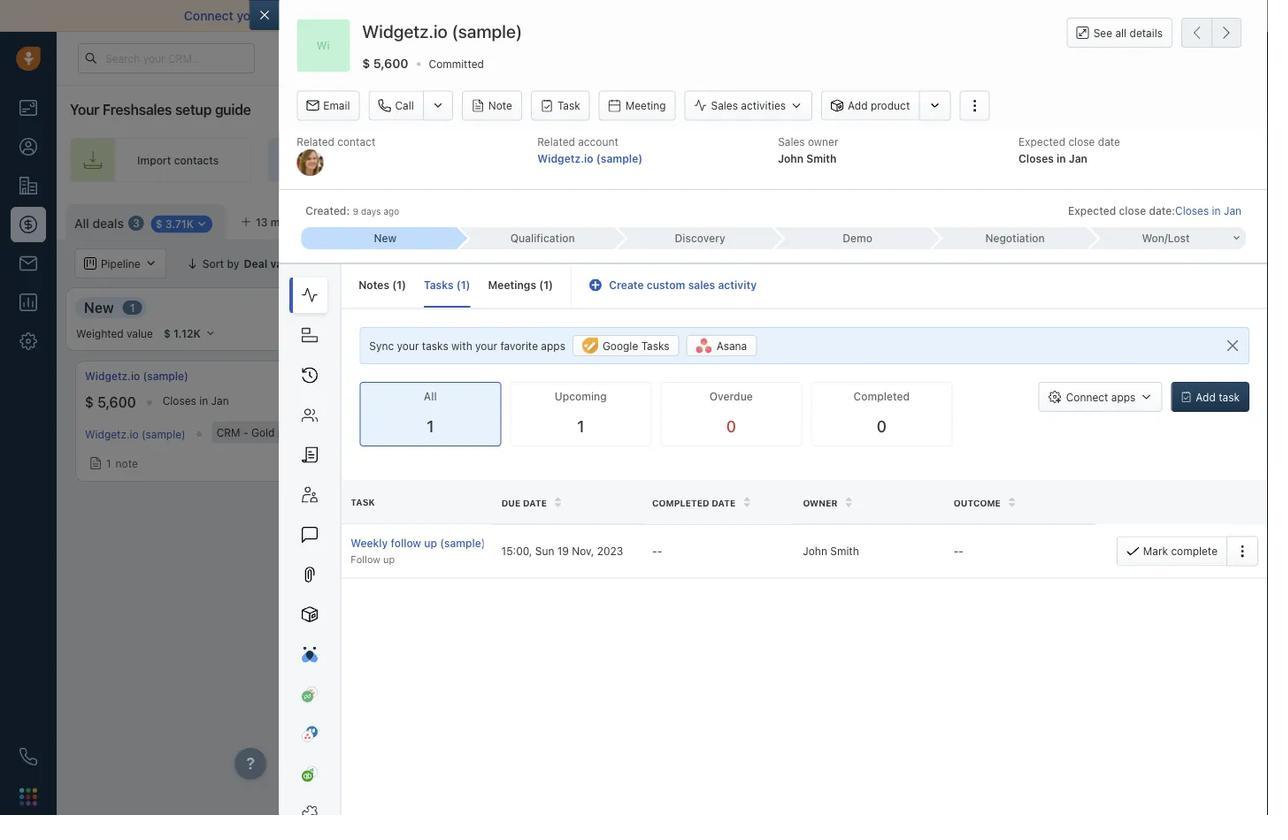 Task type: vqa. For each thing, say whether or not it's contained in the screenshot.
the bottommost Smith
yes



Task type: describe. For each thing, give the bounding box(es) containing it.
scratch.
[[1067, 8, 1115, 23]]

all deal owners
[[456, 258, 534, 270]]

create sales sequence link
[[960, 138, 1175, 182]]

setup
[[175, 101, 212, 118]]

$ 100
[[373, 394, 409, 411]]

(sample) down tasks
[[423, 370, 468, 383]]

container_wx8msf4aqz5i3rn1 image inside the quotas and forecasting link
[[1014, 258, 1027, 270]]

connect your mailbox link
[[184, 8, 315, 23]]

created:
[[306, 205, 350, 217]]

import contacts
[[137, 154, 219, 166]]

settings button
[[960, 204, 1037, 235]]

quotas
[[1031, 257, 1068, 270]]

new inside widgetz.io (sample) dialog
[[374, 232, 397, 245]]

container_wx8msf4aqz5i3rn1 image down 'asana'
[[744, 381, 757, 394]]

add left "connect apps"
[[1035, 381, 1055, 394]]

way
[[539, 8, 562, 23]]

nov
[[485, 395, 504, 407]]

email image
[[1093, 51, 1105, 66]]

note button
[[462, 91, 522, 121]]

meetings ( 1 )
[[488, 279, 553, 292]]

2 techcave from the top
[[1205, 428, 1253, 441]]

1 horizontal spatial demo
[[930, 299, 969, 316]]

0 horizontal spatial tasks
[[424, 279, 454, 292]]

2 techcave (sa from the top
[[1205, 428, 1268, 441]]

date for completed date
[[712, 498, 736, 508]]

with
[[451, 340, 472, 352]]

(sample) inside weekly follow up (sample) follow up
[[440, 537, 485, 550]]

0 vertical spatial up
[[424, 537, 437, 550]]

1 down 3
[[130, 302, 135, 314]]

date inside expected close date closes in jan
[[1098, 136, 1120, 148]]

1 techcave (sa link from the top
[[1205, 369, 1268, 384]]

meetings
[[488, 279, 536, 292]]

created: 9 days ago
[[306, 205, 399, 217]]

your right with
[[475, 340, 497, 352]]

invite your team link
[[497, 138, 697, 182]]

add deal inside 'button'
[[1206, 213, 1251, 226]]

1 vertical spatial apps
[[1111, 391, 1136, 404]]

related contact
[[297, 136, 376, 148]]

new link
[[301, 227, 459, 250]]

1 note
[[106, 458, 138, 470]]

add inside add product button
[[848, 100, 868, 112]]

(sample) inside related account widgetz.io (sample)
[[596, 152, 643, 164]]

your for connect your mailbox to improve deliverability and enable 2-way sync of email conversations.
[[237, 8, 263, 23]]

quotas and forecasting link
[[1014, 249, 1171, 279]]

1 vertical spatial and
[[1071, 257, 1090, 270]]

owner
[[808, 136, 839, 148]]

all inside widgetz.io (sample) dialog
[[424, 391, 437, 403]]

import deals
[[1070, 213, 1134, 226]]

phone element
[[11, 740, 46, 775]]

your for invite your team
[[596, 154, 618, 166]]

upcoming
[[555, 391, 607, 403]]

1 team from the left
[[621, 154, 647, 166]]

create custom sales activity
[[609, 279, 757, 292]]

Search your CRM... text field
[[78, 43, 255, 73]]

2 acme inc (sample) from the top
[[373, 427, 466, 439]]

task
[[1219, 391, 1240, 404]]

your
[[70, 101, 99, 118]]

) for tasks ( 1 )
[[466, 279, 470, 292]]

(sample) down $ 100
[[345, 427, 389, 439]]

filter
[[349, 258, 373, 270]]

sales inside widgetz.io (sample) dialog
[[688, 279, 715, 292]]

widgetz.io (sample) link inside dialog
[[537, 152, 643, 164]]

import for import deals
[[1070, 213, 1104, 226]]

0 horizontal spatial to
[[315, 8, 326, 23]]

call button
[[369, 91, 423, 121]]

of
[[596, 8, 607, 23]]

2 vertical spatial widgetz.io (sample)
[[85, 428, 186, 441]]

add product
[[848, 100, 910, 112]]

email button
[[297, 91, 360, 121]]

/
[[1165, 232, 1168, 245]]

19
[[557, 545, 569, 558]]

sun
[[535, 545, 554, 558]]

sales for sales owner john smith
[[778, 136, 805, 148]]

negotiation link
[[931, 227, 1089, 250]]

google tasks
[[603, 340, 669, 352]]

mailbox
[[266, 8, 311, 23]]

conversations.
[[645, 8, 731, 23]]

invite
[[565, 154, 593, 166]]

1 vertical spatial discovery
[[657, 299, 723, 316]]

tasks
[[422, 340, 448, 352]]

expected for expected close date:
[[1068, 205, 1116, 217]]

so
[[885, 8, 898, 23]]

applied
[[376, 258, 414, 270]]

in inside expected close date closes in jan
[[1057, 152, 1066, 164]]

add product button
[[821, 91, 919, 121]]

start
[[1006, 8, 1033, 23]]

product
[[871, 100, 910, 112]]

expected close date: closes in jan
[[1068, 205, 1242, 217]]

settings
[[985, 213, 1028, 226]]

wi
[[317, 39, 330, 52]]

( for notes
[[392, 279, 397, 292]]

1 vertical spatial john
[[803, 545, 827, 558]]

outcome
[[954, 498, 1001, 508]]

task button
[[531, 91, 590, 121]]

) for notes ( 1 )
[[402, 279, 406, 292]]

0 horizontal spatial qualification
[[371, 299, 455, 316]]

add right overdue
[[761, 381, 782, 394]]

all
[[1116, 27, 1127, 39]]

related for related account widgetz.io (sample)
[[537, 136, 575, 148]]

completed date
[[652, 498, 736, 508]]

1 vertical spatial (sa
[[1256, 428, 1268, 441]]

1 down all deal owners button
[[461, 279, 466, 292]]

ago
[[384, 206, 399, 217]]

(sample) down closes in nov
[[422, 427, 466, 439]]

13
[[256, 216, 268, 228]]

add task
[[1196, 391, 1240, 404]]

0 vertical spatial (sa
[[1256, 370, 1268, 383]]

your freshsales setup guide
[[70, 101, 251, 118]]

create custom sales activity link
[[589, 279, 757, 292]]

improve
[[330, 8, 377, 23]]

email
[[323, 100, 350, 112]]

0 horizontal spatial task
[[351, 497, 375, 508]]

0 vertical spatial and
[[458, 8, 480, 23]]

all deals link
[[74, 215, 124, 232]]

mark complete button
[[1117, 537, 1227, 567]]

have
[[960, 8, 988, 23]]

sales activities
[[711, 100, 786, 112]]

2 horizontal spatial to
[[991, 8, 1003, 23]]

john smith
[[803, 545, 859, 558]]

1 filter applied
[[341, 258, 414, 270]]

expected close date closes in jan
[[1019, 136, 1120, 164]]

lost
[[1168, 232, 1190, 245]]

john inside the sales owner john smith
[[778, 152, 804, 164]]

deals for import
[[1106, 213, 1134, 226]]

discovery inside widgetz.io (sample) dialog
[[675, 232, 726, 245]]

details
[[1130, 27, 1163, 39]]

1 techcave (sa from the top
[[1205, 370, 1268, 383]]

qualification inside widgetz.io (sample) dialog
[[510, 232, 575, 245]]

0 horizontal spatial 5,600
[[97, 394, 136, 411]]

connect apps
[[1066, 391, 1136, 404]]

mark
[[1143, 545, 1168, 558]]

won / lost
[[1142, 232, 1190, 245]]

1 vertical spatial up
[[383, 554, 395, 565]]

tasks ( 1 )
[[424, 279, 470, 292]]

activities
[[741, 100, 786, 112]]

meeting
[[625, 100, 666, 112]]

custom
[[647, 279, 685, 292]]

tasks inside google tasks button
[[641, 340, 669, 352]]

products
[[514, 427, 558, 439]]

complete
[[1171, 545, 1218, 558]]

asana
[[717, 340, 747, 352]]

related for related contact
[[297, 136, 334, 148]]

see
[[1094, 27, 1113, 39]]

1 vertical spatial widgetz.io (sample) link
[[85, 369, 188, 384]]

import contacts link
[[70, 138, 251, 182]]

deals for all
[[92, 216, 124, 231]]

$ for widgetz.io (sample)
[[85, 394, 94, 411]]

15:00,
[[501, 545, 532, 558]]

guide
[[215, 101, 251, 118]]

2 -- from the left
[[954, 545, 964, 558]]

closes in jan link
[[1175, 203, 1242, 219]]

demo inside demo link
[[843, 232, 873, 245]]

your right leads
[[859, 154, 881, 166]]

due
[[501, 498, 521, 508]]

$ inside widgetz.io (sample) dialog
[[362, 56, 370, 71]]

connect for connect apps
[[1066, 391, 1108, 404]]

1 vertical spatial widgetz.io (sample)
[[85, 370, 188, 383]]



Task type: locate. For each thing, give the bounding box(es) containing it.
0 vertical spatial jan
[[1069, 152, 1088, 164]]

13 more...
[[256, 216, 307, 228]]

1 horizontal spatial connect
[[1066, 391, 1108, 404]]

more...
[[271, 216, 307, 228]]

widgetz.io inside related account widgetz.io (sample)
[[537, 152, 594, 164]]

deals inside button
[[1106, 213, 1134, 226]]

3,200
[[1218, 394, 1256, 411]]

nov,
[[572, 545, 594, 558]]

2 vertical spatial widgetz.io (sample) link
[[85, 428, 186, 441]]

widgetz.io (sample) link up closes in jan
[[85, 369, 188, 384]]

1 acme inc (sample) from the top
[[373, 370, 468, 383]]

2 ) from the left
[[466, 279, 470, 292]]

import deals group
[[1046, 204, 1173, 235]]

0 vertical spatial new
[[374, 232, 397, 245]]

0 vertical spatial techcave (sa link
[[1205, 369, 1268, 384]]

1 -- from the left
[[652, 545, 662, 558]]

up
[[424, 537, 437, 550], [383, 554, 395, 565]]

$ for acme inc (sample)
[[373, 394, 381, 411]]

$ 5,600 up call button at the top of the page
[[362, 56, 409, 71]]

0 horizontal spatial connect
[[184, 8, 233, 23]]

widgetz.io (sample) inside widgetz.io (sample) dialog
[[362, 21, 522, 42]]

owners
[[497, 258, 534, 270]]

2023
[[597, 545, 623, 558]]

related up invite
[[537, 136, 575, 148]]

close image
[[1242, 12, 1251, 20]]

0 horizontal spatial up
[[383, 554, 395, 565]]

(sample)
[[452, 21, 522, 42], [596, 152, 643, 164], [143, 370, 188, 383], [423, 370, 468, 383], [422, 427, 466, 439], [345, 427, 389, 439], [142, 428, 186, 441], [440, 537, 485, 550]]

demo
[[843, 232, 873, 245], [930, 299, 969, 316]]

3 ) from the left
[[549, 279, 553, 292]]

add deal
[[1206, 213, 1251, 226], [761, 381, 806, 394], [1035, 381, 1080, 394]]

due date
[[501, 498, 547, 508]]

discovery link
[[616, 227, 774, 250]]

apps left add task button
[[1111, 391, 1136, 404]]

1 horizontal spatial new
[[374, 232, 397, 245]]

1 techcave from the top
[[1205, 370, 1254, 383]]

1 acme inc (sample) link from the top
[[373, 369, 468, 384]]

1 vertical spatial acme
[[373, 427, 401, 439]]

0 vertical spatial demo
[[843, 232, 873, 245]]

demo link
[[774, 227, 931, 250]]

john down owner
[[803, 545, 827, 558]]

expected for expected close date
[[1019, 136, 1066, 148]]

0 vertical spatial widgetz.io (sample) link
[[537, 152, 643, 164]]

monthly
[[302, 427, 342, 439]]

connect apps button
[[1039, 382, 1162, 412], [1039, 382, 1162, 412]]

acme inc (sample) down 100 on the left
[[373, 427, 466, 439]]

0 horizontal spatial completed
[[652, 498, 709, 508]]

all for deal
[[456, 258, 469, 270]]

0 horizontal spatial create
[[609, 279, 644, 292]]

0 horizontal spatial close
[[1069, 136, 1095, 148]]

your left mailbox
[[237, 8, 263, 23]]

discovery down create custom sales activity
[[657, 299, 723, 316]]

all left 3
[[74, 216, 89, 231]]

1 filter applied button
[[310, 249, 425, 279]]

0 vertical spatial smith
[[806, 152, 837, 164]]

tasks down all deal owners button
[[424, 279, 454, 292]]

add inside add task button
[[1196, 391, 1216, 404]]

to right leads
[[845, 154, 856, 166]]

techcave (sa link
[[1205, 369, 1268, 384], [1205, 428, 1268, 441]]

expected up create sales sequence
[[1019, 136, 1066, 148]]

) down all deal owners button
[[466, 279, 470, 292]]

1 vertical spatial create
[[609, 279, 644, 292]]

0 vertical spatial expected
[[1019, 136, 1066, 148]]

5,600 up call button at the top of the page
[[373, 56, 409, 71]]

close for date
[[1069, 136, 1095, 148]]

activity
[[718, 279, 757, 292]]

) right meetings
[[549, 279, 553, 292]]

1 left filter
[[341, 258, 346, 270]]

2 horizontal spatial date
[[1098, 136, 1120, 148]]

-
[[243, 427, 248, 439], [652, 545, 657, 558], [657, 545, 662, 558], [954, 545, 959, 558], [959, 545, 964, 558]]

discovery up create custom sales activity
[[675, 232, 726, 245]]

1 left the "no"
[[427, 417, 434, 436]]

0 vertical spatial apps
[[541, 340, 565, 352]]

invite your team
[[565, 154, 647, 166]]

0 vertical spatial techcave (sa
[[1205, 370, 1268, 383]]

date:
[[1149, 205, 1175, 217]]

widgetz.io (sample) link
[[537, 152, 643, 164], [85, 369, 188, 384], [85, 428, 186, 441]]

1 vertical spatial container_wx8msf4aqz5i3rn1 image
[[89, 458, 102, 470]]

1 horizontal spatial to
[[845, 154, 856, 166]]

1 horizontal spatial deals
[[1106, 213, 1134, 226]]

0 vertical spatial acme inc (sample) link
[[373, 369, 468, 384]]

and left enable
[[458, 8, 480, 23]]

john
[[778, 152, 804, 164], [803, 545, 827, 558]]

acme inc (sample) link down 100 on the left
[[373, 427, 466, 439]]

1 horizontal spatial apps
[[1111, 391, 1136, 404]]

2 acme from the top
[[373, 427, 401, 439]]

1 vertical spatial qualification
[[371, 299, 455, 316]]

sales up route
[[778, 136, 805, 148]]

1 horizontal spatial and
[[1071, 257, 1090, 270]]

add deal button
[[1182, 204, 1259, 235]]

1 vertical spatial all
[[456, 258, 469, 270]]

qualification link
[[459, 227, 616, 250]]

(sample) up committed
[[452, 21, 522, 42]]

0 horizontal spatial team
[[621, 154, 647, 166]]

2-
[[525, 8, 539, 23]]

inc up 100 on the left
[[404, 370, 420, 383]]

import left contacts
[[137, 154, 171, 166]]

add task button
[[1171, 382, 1250, 412]]

up down follow
[[383, 554, 395, 565]]

route
[[782, 154, 812, 166]]

5,600 up 1 note
[[97, 394, 136, 411]]

import for import contacts
[[137, 154, 171, 166]]

inc
[[404, 370, 420, 383], [404, 427, 419, 439]]

2 horizontal spatial all
[[456, 258, 469, 270]]

and right quotas
[[1071, 257, 1090, 270]]

1 vertical spatial smith
[[830, 545, 859, 558]]

acme inc (sample) link down tasks
[[373, 369, 468, 384]]

close up create sales sequence
[[1069, 136, 1095, 148]]

(sample) up closes in jan
[[143, 370, 188, 383]]

no
[[497, 427, 511, 439]]

add left product
[[848, 100, 868, 112]]

--
[[652, 545, 662, 558], [954, 545, 964, 558]]

container_wx8msf4aqz5i3rn1 image left 1 note
[[89, 458, 102, 470]]

0 horizontal spatial demo
[[843, 232, 873, 245]]

1 vertical spatial expected
[[1068, 205, 1116, 217]]

15:00, sun 19 nov, 2023
[[501, 545, 623, 558]]

1 acme from the top
[[373, 370, 401, 383]]

acme up $ 100
[[373, 370, 401, 383]]

route leads to your team link
[[715, 138, 942, 182]]

deal
[[1229, 213, 1251, 226], [472, 258, 494, 270], [784, 381, 806, 394], [1058, 381, 1080, 394]]

1 vertical spatial tasks
[[641, 340, 669, 352]]

add up search field
[[1206, 213, 1226, 226]]

1 vertical spatial demo
[[930, 299, 969, 316]]

0 vertical spatial discovery
[[675, 232, 726, 245]]

0 vertical spatial task
[[557, 100, 580, 112]]

your for sync your tasks with your favorite apps
[[397, 340, 419, 352]]

plan
[[278, 427, 299, 439]]

freshworks switcher image
[[19, 789, 37, 807]]

0 vertical spatial completed
[[854, 391, 910, 403]]

sales left activities
[[711, 100, 738, 112]]

all up tasks ( 1 )
[[456, 258, 469, 270]]

0 horizontal spatial related
[[297, 136, 334, 148]]

1 horizontal spatial up
[[424, 537, 437, 550]]

widgetz.io
[[362, 21, 448, 42], [537, 152, 594, 164], [85, 370, 140, 383], [85, 428, 139, 441]]

2 team from the left
[[884, 154, 910, 166]]

sales
[[711, 100, 738, 112], [778, 136, 805, 148]]

related down "email" button
[[297, 136, 334, 148]]

new up the '1 filter applied'
[[374, 232, 397, 245]]

0 horizontal spatial --
[[652, 545, 662, 558]]

container_wx8msf4aqz5i3rn1 image left filter
[[322, 258, 334, 270]]

5,600
[[373, 56, 409, 71], [97, 394, 136, 411]]

1 right meetings
[[544, 279, 549, 292]]

(sa down "3,200"
[[1256, 428, 1268, 441]]

1 horizontal spatial date
[[712, 498, 736, 508]]

jan up search field
[[1224, 205, 1242, 217]]

( right notes
[[392, 279, 397, 292]]

task inside button
[[557, 100, 580, 112]]

container_wx8msf4aqz5i3rn1 image inside all deal owners button
[[437, 258, 449, 270]]

)
[[402, 279, 406, 292], [466, 279, 470, 292], [549, 279, 553, 292]]

1 related from the left
[[297, 136, 334, 148]]

widgetz.io (sample) link down account
[[537, 152, 643, 164]]

gold
[[251, 427, 275, 439]]

0 vertical spatial close
[[1069, 136, 1095, 148]]

0 vertical spatial connect
[[184, 8, 233, 23]]

) for meetings ( 1 )
[[549, 279, 553, 292]]

0 vertical spatial create
[[1027, 154, 1061, 166]]

1 horizontal spatial qualification
[[510, 232, 575, 245]]

0 vertical spatial techcave
[[1205, 370, 1254, 383]]

close for date:
[[1119, 205, 1146, 217]]

create for create custom sales activity
[[609, 279, 644, 292]]

all deal owners button
[[425, 249, 546, 279]]

jan left 'sequence'
[[1069, 152, 1088, 164]]

create inside widgetz.io (sample) dialog
[[609, 279, 644, 292]]

sales left 'sequence'
[[1064, 154, 1090, 166]]

techcave up the task
[[1205, 370, 1254, 383]]

create left the custom
[[609, 279, 644, 292]]

follow
[[391, 537, 421, 550]]

overdue
[[710, 391, 753, 403]]

container_wx8msf4aqz5i3rn1 image up tasks ( 1 )
[[437, 258, 449, 270]]

(sa right add task button
[[1256, 370, 1268, 383]]

notes
[[359, 279, 389, 292]]

1 horizontal spatial sales
[[778, 136, 805, 148]]

0 horizontal spatial apps
[[541, 340, 565, 352]]

$ 5,600 up 1 note
[[85, 394, 136, 411]]

(sample) down closes in jan
[[142, 428, 186, 441]]

13 more... button
[[231, 210, 317, 235]]

committed
[[429, 58, 484, 70]]

2 horizontal spatial (
[[539, 279, 544, 292]]

2 vertical spatial jan
[[211, 395, 229, 407]]

container_wx8msf4aqz5i3rn1 image inside settings popup button
[[968, 213, 981, 226]]

1 horizontal spatial related
[[537, 136, 575, 148]]

sales for sales activities
[[711, 100, 738, 112]]

to
[[315, 8, 326, 23], [991, 8, 1003, 23], [845, 154, 856, 166]]

$ for techcave (sa
[[1205, 394, 1214, 411]]

weekly
[[351, 537, 388, 550]]

see all details
[[1094, 27, 1163, 39]]

acme down $ 100
[[373, 427, 401, 439]]

1 horizontal spatial $ 5,600
[[362, 56, 409, 71]]

sync
[[369, 340, 394, 352]]

0 vertical spatial sales
[[1064, 154, 1090, 166]]

1 up 'sync your tasks with your favorite apps'
[[471, 302, 477, 314]]

team down meeting button
[[621, 154, 647, 166]]

( right meetings
[[539, 279, 544, 292]]

⌘ o
[[325, 216, 346, 228]]

1 inside button
[[341, 258, 346, 270]]

qualification
[[510, 232, 575, 245], [371, 299, 455, 316]]

import inside button
[[1070, 213, 1104, 226]]

techcave (sa link up the task
[[1205, 369, 1268, 384]]

expected
[[1019, 136, 1066, 148], [1068, 205, 1116, 217]]

related
[[297, 136, 334, 148], [537, 136, 575, 148]]

0 vertical spatial all
[[74, 216, 89, 231]]

acme inc (sample) down tasks
[[373, 370, 468, 383]]

$ 5,600 inside widgetz.io (sample) dialog
[[362, 56, 409, 71]]

quotas and forecasting
[[1031, 257, 1153, 270]]

1 inc from the top
[[404, 370, 420, 383]]

import
[[137, 154, 171, 166], [1070, 213, 1104, 226]]

related inside related account widgetz.io (sample)
[[537, 136, 575, 148]]

completed for completed date
[[652, 498, 709, 508]]

deal inside button
[[472, 258, 494, 270]]

1 ( from the left
[[392, 279, 397, 292]]

up right follow
[[424, 537, 437, 550]]

0 vertical spatial acme inc (sample)
[[373, 370, 468, 383]]

note
[[488, 100, 512, 112]]

container_wx8msf4aqz5i3rn1 image
[[322, 258, 334, 270], [437, 258, 449, 270], [1014, 258, 1027, 270], [744, 381, 757, 394]]

your right the sync
[[397, 340, 419, 352]]

jan for expected close date closes in jan
[[1069, 152, 1088, 164]]

widgetz.io (sample) link up note
[[85, 428, 186, 441]]

5,600 inside widgetz.io (sample) dialog
[[373, 56, 409, 71]]

0 vertical spatial john
[[778, 152, 804, 164]]

0 vertical spatial tasks
[[424, 279, 454, 292]]

0 horizontal spatial (
[[392, 279, 397, 292]]

weekly follow up (sample) link
[[351, 536, 485, 552]]

1 horizontal spatial 5,600
[[373, 56, 409, 71]]

to left start
[[991, 8, 1003, 23]]

date
[[1098, 136, 1120, 148], [523, 498, 547, 508], [712, 498, 736, 508]]

1 horizontal spatial (
[[456, 279, 461, 292]]

sales inside 'create sales sequence' link
[[1064, 154, 1090, 166]]

1 vertical spatial $ 5,600
[[85, 394, 136, 411]]

( for meetings
[[539, 279, 544, 292]]

closes inside expected close date closes in jan
[[1019, 152, 1054, 164]]

mark complete
[[1143, 545, 1218, 558]]

0 horizontal spatial add deal
[[761, 381, 806, 394]]

3 ( from the left
[[539, 279, 544, 292]]

1 horizontal spatial add deal
[[1035, 381, 1080, 394]]

0
[[739, 302, 746, 314], [985, 302, 992, 314], [726, 417, 736, 436], [877, 417, 887, 436]]

( for tasks
[[456, 279, 461, 292]]

asana button
[[686, 335, 757, 357]]

widgetz.io (sample)
[[362, 21, 522, 42], [85, 370, 188, 383], [85, 428, 186, 441]]

email
[[611, 8, 642, 23]]

1 vertical spatial 5,600
[[97, 394, 136, 411]]

jan inside expected close date closes in jan
[[1069, 152, 1088, 164]]

acme
[[373, 370, 401, 383], [373, 427, 401, 439]]

2 techcave (sa link from the top
[[1205, 428, 1268, 441]]

new down all deals link on the left top of page
[[84, 299, 114, 316]]

$
[[362, 56, 370, 71], [85, 394, 94, 411], [373, 394, 381, 411], [1205, 394, 1214, 411]]

1 vertical spatial techcave
[[1205, 428, 1253, 441]]

deal inside 'button'
[[1229, 213, 1251, 226]]

-- down outcome
[[954, 545, 964, 558]]

team down product
[[884, 154, 910, 166]]

1 down the upcoming
[[577, 417, 584, 436]]

⌘
[[325, 216, 335, 228]]

0 vertical spatial $ 5,600
[[362, 56, 409, 71]]

contact
[[337, 136, 376, 148]]

so you don't have to start from scratch.
[[885, 8, 1115, 23]]

100
[[385, 394, 409, 411]]

jan for expected close date: closes in jan
[[1224, 205, 1242, 217]]

1 ) from the left
[[402, 279, 406, 292]]

date for due date
[[523, 498, 547, 508]]

phone image
[[19, 749, 37, 766]]

0 horizontal spatial date
[[523, 498, 547, 508]]

1 horizontal spatial create
[[1027, 154, 1061, 166]]

note
[[116, 458, 138, 470]]

add left the task
[[1196, 391, 1216, 404]]

2 horizontal spatial )
[[549, 279, 553, 292]]

create for create sales sequence
[[1027, 154, 1061, 166]]

1 vertical spatial sales
[[778, 136, 805, 148]]

favorite
[[500, 340, 538, 352]]

container_wx8msf4aqz5i3rn1 image for settings
[[968, 213, 981, 226]]

widgetz.io (sample) dialog
[[249, 0, 1268, 816]]

1 horizontal spatial tasks
[[641, 340, 669, 352]]

2 ( from the left
[[456, 279, 461, 292]]

1 horizontal spatial completed
[[854, 391, 910, 403]]

inc inside 'link'
[[404, 370, 420, 383]]

close left date:
[[1119, 205, 1146, 217]]

0 vertical spatial sales
[[711, 100, 738, 112]]

john left leads
[[778, 152, 804, 164]]

1 vertical spatial completed
[[652, 498, 709, 508]]

connect inside widgetz.io (sample) dialog
[[1066, 391, 1108, 404]]

techcave (sa link down "3,200"
[[1205, 428, 1268, 441]]

1 horizontal spatial all
[[424, 391, 437, 403]]

2 vertical spatial all
[[424, 391, 437, 403]]

apps
[[541, 340, 565, 352], [1111, 391, 1136, 404]]

-- right 2023
[[652, 545, 662, 558]]

connect for connect your mailbox to improve deliverability and enable 2-way sync of email conversations.
[[184, 8, 233, 23]]

smith inside the sales owner john smith
[[806, 152, 837, 164]]

0 horizontal spatial jan
[[211, 395, 229, 407]]

enable
[[483, 8, 522, 23]]

smith down owner on the right top
[[806, 152, 837, 164]]

tasks right google
[[641, 340, 669, 352]]

all inside button
[[456, 258, 469, 270]]

2 related from the left
[[537, 136, 575, 148]]

1 vertical spatial inc
[[404, 427, 419, 439]]

close inside expected close date closes in jan
[[1069, 136, 1095, 148]]

techcave (sa up the task
[[1205, 370, 1268, 383]]

create up settings
[[1027, 154, 1061, 166]]

o
[[338, 216, 346, 228]]

1 vertical spatial sales
[[688, 279, 715, 292]]

(
[[392, 279, 397, 292], [456, 279, 461, 292], [539, 279, 544, 292]]

1 vertical spatial acme inc (sample)
[[373, 427, 466, 439]]

1 vertical spatial connect
[[1066, 391, 1108, 404]]

container_wx8msf4aqz5i3rn1 image down negotiation
[[1014, 258, 1027, 270]]

1 vertical spatial import
[[1070, 213, 1104, 226]]

expected down create sales sequence
[[1068, 205, 1116, 217]]

2 inc from the top
[[404, 427, 419, 439]]

qualification up owners
[[510, 232, 575, 245]]

all for deals
[[74, 216, 89, 231]]

jan up crm
[[211, 395, 229, 407]]

1 horizontal spatial task
[[557, 100, 580, 112]]

expected inside expected close date closes in jan
[[1019, 136, 1066, 148]]

account
[[578, 136, 618, 148]]

2 acme inc (sample) link from the top
[[373, 427, 466, 439]]

0 vertical spatial acme
[[373, 370, 401, 383]]

see all details button
[[1067, 18, 1173, 48]]

team
[[621, 154, 647, 166], [884, 154, 910, 166]]

container_wx8msf4aqz5i3rn1 image for 1
[[89, 458, 102, 470]]

closes in nov
[[436, 395, 504, 407]]

1 horizontal spatial jan
[[1069, 152, 1088, 164]]

) down applied
[[402, 279, 406, 292]]

container_wx8msf4aqz5i3rn1 image inside 1 filter applied button
[[322, 258, 334, 270]]

1 horizontal spatial --
[[954, 545, 964, 558]]

completed for completed
[[854, 391, 910, 403]]

add inside add deal 'button'
[[1206, 213, 1226, 226]]

import up quotas and forecasting
[[1070, 213, 1104, 226]]

1 down applied
[[397, 279, 402, 292]]

techcave (sa down "3,200"
[[1205, 428, 1268, 441]]

sales inside the sales owner john smith
[[778, 136, 805, 148]]

Search field
[[1173, 249, 1261, 279]]

( down all deal owners button
[[456, 279, 461, 292]]

1 horizontal spatial close
[[1119, 205, 1146, 217]]

0 horizontal spatial deals
[[92, 216, 124, 231]]

smith down owner
[[830, 545, 859, 558]]

(sample) down account
[[596, 152, 643, 164]]

task up weekly
[[351, 497, 375, 508]]

all right 100 on the left
[[424, 391, 437, 403]]

1 horizontal spatial )
[[466, 279, 470, 292]]

1 vertical spatial new
[[84, 299, 114, 316]]

container_wx8msf4aqz5i3rn1 image
[[968, 213, 981, 226], [89, 458, 102, 470]]

1 left note
[[106, 458, 111, 470]]

task up account
[[557, 100, 580, 112]]

widgetz.io (sample) up note
[[85, 428, 186, 441]]

your
[[237, 8, 263, 23], [596, 154, 618, 166], [859, 154, 881, 166], [397, 340, 419, 352], [475, 340, 497, 352]]

your down account
[[596, 154, 618, 166]]

container_wx8msf4aqz5i3rn1 image left settings
[[968, 213, 981, 226]]

0 horizontal spatial expected
[[1019, 136, 1066, 148]]

in
[[1057, 152, 1066, 164], [1212, 205, 1221, 217], [199, 395, 208, 407], [473, 395, 482, 407]]



